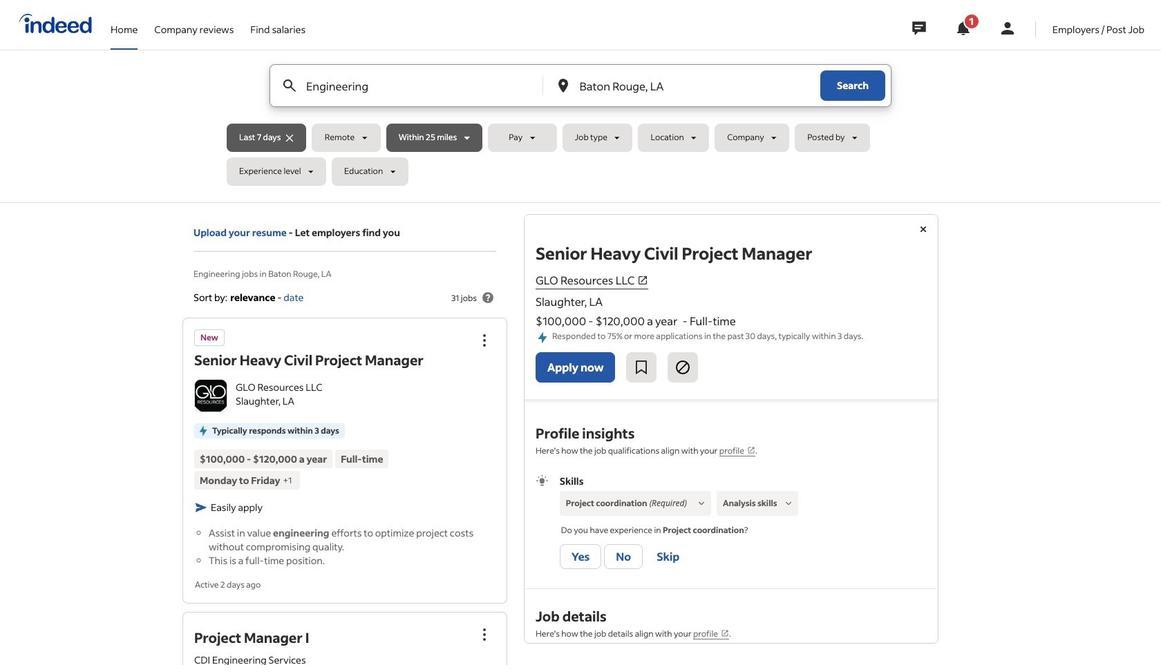 Task type: describe. For each thing, give the bounding box(es) containing it.
not interested image
[[675, 360, 691, 376]]

missing qualification image
[[695, 498, 708, 510]]

profile (opens in a new window) image
[[747, 447, 755, 455]]

company logo image
[[195, 380, 227, 412]]

glo resources llc (opens in a new tab) image
[[638, 275, 649, 286]]

job actions for senior heavy civil project manager is collapsed image
[[476, 333, 493, 349]]

close job details image
[[915, 221, 932, 238]]

save this job image
[[633, 360, 650, 376]]



Task type: vqa. For each thing, say whether or not it's contained in the screenshot.
the top GLENDALE,
no



Task type: locate. For each thing, give the bounding box(es) containing it.
job preferences (opens in a new window) image
[[721, 630, 729, 638]]

None search field
[[227, 64, 934, 191]]

search: Job title, keywords, or company text field
[[303, 65, 519, 106]]

messages unread count 0 image
[[910, 15, 928, 42]]

missing qualification image
[[783, 498, 795, 510]]

job actions for project manager i is collapsed image
[[476, 627, 493, 643]]

help icon image
[[480, 290, 496, 306]]

skills group
[[536, 474, 927, 573]]

Edit location text field
[[577, 65, 793, 106]]



